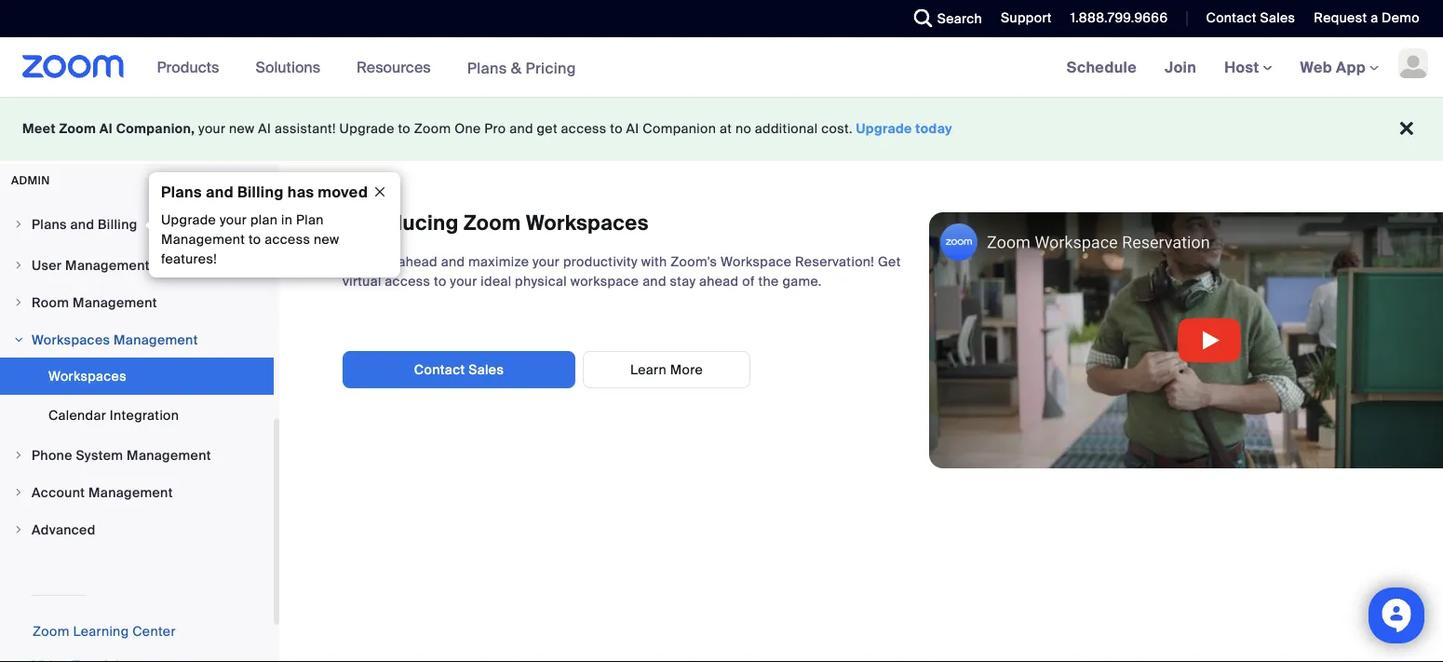 Task type: describe. For each thing, give the bounding box(es) containing it.
plans for plans and billing
[[32, 216, 67, 233]]

side navigation navigation
[[0, 155, 279, 662]]

calendar
[[48, 407, 106, 424]]

&
[[511, 58, 522, 78]]

to inside reserve ahead and maximize your productivity with zoom's workspace reservation! get virtual access to your ideal physical workspace and stay ahead of the game.
[[434, 273, 447, 290]]

join
[[1165, 57, 1197, 77]]

solutions button
[[256, 37, 329, 97]]

1 horizontal spatial upgrade
[[340, 120, 395, 137]]

zoom up maximize
[[464, 210, 521, 237]]

management for account management
[[88, 484, 173, 501]]

upgrade your plan in plan management to access new features!
[[161, 211, 339, 268]]

productivity
[[563, 253, 638, 271]]

management for user management
[[65, 257, 150, 274]]

close image
[[365, 183, 395, 200]]

zoom learning center
[[33, 623, 176, 640]]

new inside the meet zoom ai companion, footer
[[229, 120, 255, 137]]

zoom's
[[671, 253, 717, 271]]

additional
[[755, 120, 818, 137]]

right image for workspaces
[[13, 334, 24, 346]]

billing for plans and billing
[[98, 216, 137, 233]]

2 horizontal spatial upgrade
[[856, 120, 913, 137]]

right image for user
[[13, 260, 24, 271]]

learn more
[[631, 361, 703, 378]]

management for room management
[[73, 294, 157, 311]]

meetings navigation
[[1053, 37, 1444, 98]]

reservation!
[[795, 253, 875, 271]]

upgrade inside upgrade your plan in plan management to access new features!
[[161, 211, 216, 229]]

of
[[742, 273, 755, 290]]

learn more link
[[583, 351, 751, 388]]

room management
[[32, 294, 157, 311]]

support
[[1001, 9, 1052, 27]]

plans for plans & pricing
[[467, 58, 507, 78]]

your inside the meet zoom ai companion, footer
[[198, 120, 226, 137]]

pricing
[[526, 58, 576, 78]]

billing for plans and billing has moved
[[237, 182, 284, 202]]

no
[[736, 120, 752, 137]]

search
[[938, 10, 983, 27]]

your inside upgrade your plan in plan management to access new features!
[[220, 211, 247, 229]]

workspaces management
[[32, 331, 198, 348]]

plan
[[250, 211, 278, 229]]

phone
[[32, 447, 72, 464]]

plans and billing has moved tooltip
[[144, 172, 400, 278]]

plans & pricing
[[467, 58, 576, 78]]

reserve
[[343, 253, 395, 271]]

plan
[[296, 211, 324, 229]]

pro
[[485, 120, 506, 137]]

at
[[720, 120, 732, 137]]

assistant!
[[275, 120, 336, 137]]

workspaces link
[[0, 358, 274, 395]]

a
[[1371, 9, 1379, 27]]

request
[[1314, 9, 1368, 27]]

integration
[[110, 407, 179, 424]]

access inside upgrade your plan in plan management to access new features!
[[265, 231, 310, 248]]

workspace
[[721, 253, 792, 271]]

1 vertical spatial contact sales
[[414, 361, 504, 378]]

zoom inside side navigation navigation
[[33, 623, 70, 640]]

resources button
[[357, 37, 439, 97]]

today
[[916, 120, 953, 137]]

user
[[32, 257, 62, 274]]

management down integration on the left of the page
[[127, 447, 211, 464]]

host
[[1225, 57, 1263, 77]]

advanced menu item
[[0, 512, 274, 548]]

and down with
[[643, 273, 667, 290]]

meet zoom ai companion, your new ai assistant! upgrade to zoom one pro and get access to ai companion at no additional cost. upgrade today
[[22, 120, 953, 137]]

workspaces for workspaces
[[48, 367, 127, 385]]

learning
[[73, 623, 129, 640]]

products button
[[157, 37, 228, 97]]

system
[[76, 447, 123, 464]]

features!
[[161, 251, 217, 268]]

access inside reserve ahead and maximize your productivity with zoom's workspace reservation! get virtual access to your ideal physical workspace and stay ahead of the game.
[[385, 273, 431, 290]]

has
[[288, 182, 314, 202]]

search button
[[900, 0, 987, 37]]

your up physical
[[533, 253, 560, 271]]

room
[[32, 294, 69, 311]]

your left ideal
[[450, 273, 477, 290]]

products
[[157, 57, 219, 77]]

reserve ahead and maximize your productivity with zoom's workspace reservation! get virtual access to your ideal physical workspace and stay ahead of the game.
[[343, 253, 901, 290]]

workspaces management menu item
[[0, 322, 274, 358]]

1 ai from the left
[[99, 120, 113, 137]]

0 vertical spatial ahead
[[398, 253, 438, 271]]

3 ai from the left
[[626, 120, 639, 137]]

1 horizontal spatial ahead
[[700, 273, 739, 290]]

1.888.799.9666
[[1071, 9, 1168, 27]]

access inside the meet zoom ai companion, footer
[[561, 120, 607, 137]]

right image for room
[[13, 297, 24, 308]]

resources
[[357, 57, 431, 77]]

0 vertical spatial workspaces
[[526, 210, 649, 237]]

learn
[[631, 361, 667, 378]]

web app button
[[1301, 57, 1379, 77]]

profile picture image
[[1399, 48, 1429, 78]]

the
[[759, 273, 779, 290]]

one
[[455, 120, 481, 137]]

admin
[[11, 173, 50, 188]]

request a demo
[[1314, 9, 1420, 27]]

and left maximize
[[441, 253, 465, 271]]

to down resources dropdown button
[[398, 120, 411, 137]]



Task type: vqa. For each thing, say whether or not it's contained in the screenshot.
rightmost Contact
yes



Task type: locate. For each thing, give the bounding box(es) containing it.
introducing
[[343, 210, 459, 237]]

0 vertical spatial right image
[[13, 219, 24, 230]]

right image inside plans and billing menu item
[[13, 219, 24, 230]]

your right companion,
[[198, 120, 226, 137]]

request a demo link
[[1301, 0, 1444, 37], [1314, 9, 1420, 27]]

room management menu item
[[0, 285, 274, 320]]

workspace
[[571, 273, 639, 290]]

management up room management
[[65, 257, 150, 274]]

workspaces up calendar
[[48, 367, 127, 385]]

2 horizontal spatial ai
[[626, 120, 639, 137]]

1 vertical spatial ahead
[[700, 273, 739, 290]]

billing up plan
[[237, 182, 284, 202]]

1 vertical spatial billing
[[98, 216, 137, 233]]

with
[[641, 253, 667, 271]]

workspaces up productivity on the top of the page
[[526, 210, 649, 237]]

1 horizontal spatial sales
[[1261, 9, 1296, 27]]

introducing zoom workspaces
[[343, 210, 649, 237]]

get
[[878, 253, 901, 271]]

schedule
[[1067, 57, 1137, 77]]

zoom learning center link
[[33, 623, 176, 640]]

1 vertical spatial sales
[[469, 361, 504, 378]]

management down phone system management menu item
[[88, 484, 173, 501]]

to inside upgrade your plan in plan management to access new features!
[[249, 231, 261, 248]]

plans
[[467, 58, 507, 78], [161, 182, 202, 202], [32, 216, 67, 233]]

plans and billing
[[32, 216, 137, 233]]

product information navigation
[[143, 37, 590, 98]]

calendar integration link
[[0, 397, 274, 434]]

0 vertical spatial contact
[[1207, 9, 1257, 27]]

banner
[[0, 37, 1444, 98]]

new inside upgrade your plan in plan management to access new features!
[[314, 231, 339, 248]]

upgrade up features!
[[161, 211, 216, 229]]

1 horizontal spatial plans
[[161, 182, 202, 202]]

demo
[[1382, 9, 1420, 27]]

billing
[[237, 182, 284, 202], [98, 216, 137, 233]]

and left 'get' on the left top of page
[[510, 120, 534, 137]]

app
[[1337, 57, 1366, 77]]

0 horizontal spatial plans
[[32, 216, 67, 233]]

upgrade right cost.
[[856, 120, 913, 137]]

billing inside "tooltip"
[[237, 182, 284, 202]]

0 vertical spatial new
[[229, 120, 255, 137]]

zoom right meet
[[59, 120, 96, 137]]

right image for plans
[[13, 219, 24, 230]]

right image left 'account'
[[13, 487, 24, 498]]

0 horizontal spatial contact
[[414, 361, 465, 378]]

plans inside the plans and billing has moved "tooltip"
[[161, 182, 202, 202]]

sales up 'host' 'dropdown button'
[[1261, 9, 1296, 27]]

2 vertical spatial workspaces
[[48, 367, 127, 385]]

account
[[32, 484, 85, 501]]

schedule link
[[1053, 37, 1151, 97]]

user management
[[32, 257, 150, 274]]

access down reserve
[[385, 273, 431, 290]]

0 horizontal spatial ahead
[[398, 253, 438, 271]]

0 horizontal spatial contact sales
[[414, 361, 504, 378]]

ahead
[[398, 253, 438, 271], [700, 273, 739, 290]]

user management menu item
[[0, 248, 274, 283]]

1 horizontal spatial billing
[[237, 182, 284, 202]]

access right 'get' on the left top of page
[[561, 120, 607, 137]]

your left plan
[[220, 211, 247, 229]]

ai
[[99, 120, 113, 137], [258, 120, 271, 137], [626, 120, 639, 137]]

1 vertical spatial workspaces
[[32, 331, 110, 348]]

ahead down introducing
[[398, 253, 438, 271]]

2 right image from the top
[[13, 297, 24, 308]]

ai left companion on the top left
[[626, 120, 639, 137]]

management inside menu item
[[73, 294, 157, 311]]

and inside "tooltip"
[[206, 182, 234, 202]]

plans for plans and billing has moved
[[161, 182, 202, 202]]

plans inside plans and billing menu item
[[32, 216, 67, 233]]

workspaces inside "link"
[[48, 367, 127, 385]]

right image inside account management menu item
[[13, 487, 24, 498]]

1 horizontal spatial contact
[[1207, 9, 1257, 27]]

ahead left the of
[[700, 273, 739, 290]]

contact sales link
[[1193, 0, 1301, 37], [1207, 9, 1296, 27], [343, 351, 576, 388]]

1 horizontal spatial new
[[314, 231, 339, 248]]

ai left companion,
[[99, 120, 113, 137]]

0 vertical spatial plans
[[467, 58, 507, 78]]

upgrade
[[340, 120, 395, 137], [856, 120, 913, 137], [161, 211, 216, 229]]

and up upgrade your plan in plan management to access new features!
[[206, 182, 234, 202]]

workspaces inside menu item
[[32, 331, 110, 348]]

zoom left one
[[414, 120, 451, 137]]

plans and billing menu item
[[0, 207, 274, 246]]

and inside the meet zoom ai companion, footer
[[510, 120, 534, 137]]

upgrade today link
[[856, 120, 953, 137]]

2 right image from the top
[[13, 487, 24, 498]]

1 horizontal spatial access
[[385, 273, 431, 290]]

2 vertical spatial access
[[385, 273, 431, 290]]

new left 'assistant!'
[[229, 120, 255, 137]]

plans inside product information navigation
[[467, 58, 507, 78]]

plans & pricing link
[[467, 58, 576, 78], [467, 58, 576, 78]]

1 right image from the top
[[13, 260, 24, 271]]

0 horizontal spatial billing
[[98, 216, 137, 233]]

0 horizontal spatial access
[[265, 231, 310, 248]]

and inside menu item
[[70, 216, 94, 233]]

host button
[[1225, 57, 1273, 77]]

virtual
[[343, 273, 382, 290]]

your
[[198, 120, 226, 137], [220, 211, 247, 229], [533, 253, 560, 271], [450, 273, 477, 290]]

2 ai from the left
[[258, 120, 271, 137]]

upgrade down product information navigation
[[340, 120, 395, 137]]

workspaces for workspaces management
[[32, 331, 110, 348]]

2 horizontal spatial access
[[561, 120, 607, 137]]

ai left 'assistant!'
[[258, 120, 271, 137]]

companion,
[[116, 120, 195, 137]]

1 horizontal spatial ai
[[258, 120, 271, 137]]

0 horizontal spatial upgrade
[[161, 211, 216, 229]]

1 right image from the top
[[13, 219, 24, 230]]

get
[[537, 120, 558, 137]]

meet zoom ai companion, footer
[[0, 97, 1444, 161]]

more
[[670, 361, 703, 378]]

stay
[[670, 273, 696, 290]]

web
[[1301, 57, 1333, 77]]

0 horizontal spatial new
[[229, 120, 255, 137]]

right image for phone
[[13, 450, 24, 461]]

5 right image from the top
[[13, 524, 24, 536]]

right image inside 'user management' menu item
[[13, 260, 24, 271]]

0 vertical spatial billing
[[237, 182, 284, 202]]

account management
[[32, 484, 173, 501]]

zoom
[[59, 120, 96, 137], [414, 120, 451, 137], [464, 210, 521, 237], [33, 623, 70, 640]]

management up features!
[[161, 231, 245, 248]]

2 horizontal spatial plans
[[467, 58, 507, 78]]

maximize
[[468, 253, 529, 271]]

phone system management menu item
[[0, 438, 274, 473]]

1 horizontal spatial contact sales
[[1207, 9, 1296, 27]]

contact sales
[[1207, 9, 1296, 27], [414, 361, 504, 378]]

workspaces down the room
[[32, 331, 110, 348]]

moved
[[318, 182, 368, 202]]

to down plan
[[249, 231, 261, 248]]

0 vertical spatial access
[[561, 120, 607, 137]]

ideal
[[481, 273, 512, 290]]

0 vertical spatial sales
[[1261, 9, 1296, 27]]

right image for account
[[13, 487, 24, 498]]

account management menu item
[[0, 475, 274, 510]]

solutions
[[256, 57, 320, 77]]

access
[[561, 120, 607, 137], [265, 231, 310, 248], [385, 273, 431, 290]]

right image inside room management menu item
[[13, 297, 24, 308]]

new down 'plan'
[[314, 231, 339, 248]]

right image
[[13, 219, 24, 230], [13, 487, 24, 498]]

plans up plans and billing menu item
[[161, 182, 202, 202]]

1 vertical spatial contact
[[414, 361, 465, 378]]

zoom logo image
[[22, 55, 124, 78]]

phone system management
[[32, 447, 211, 464]]

management
[[161, 231, 245, 248], [65, 257, 150, 274], [73, 294, 157, 311], [114, 331, 198, 348], [127, 447, 211, 464], [88, 484, 173, 501]]

right image inside workspaces management menu item
[[13, 334, 24, 346]]

billing inside menu item
[[98, 216, 137, 233]]

right image inside advanced menu item
[[13, 524, 24, 536]]

0 vertical spatial contact sales
[[1207, 9, 1296, 27]]

admin menu menu
[[0, 207, 274, 550]]

workspaces management menu
[[0, 358, 274, 436]]

right image inside phone system management menu item
[[13, 450, 24, 461]]

in
[[281, 211, 293, 229]]

1 vertical spatial right image
[[13, 487, 24, 498]]

4 right image from the top
[[13, 450, 24, 461]]

game.
[[783, 273, 822, 290]]

sales down ideal
[[469, 361, 504, 378]]

management inside upgrade your plan in plan management to access new features!
[[161, 231, 245, 248]]

and up user management
[[70, 216, 94, 233]]

and
[[510, 120, 534, 137], [206, 182, 234, 202], [70, 216, 94, 233], [441, 253, 465, 271], [643, 273, 667, 290]]

banner containing products
[[0, 37, 1444, 98]]

1 vertical spatial new
[[314, 231, 339, 248]]

calendar integration
[[48, 407, 179, 424]]

zoom left learning
[[33, 623, 70, 640]]

1 vertical spatial access
[[265, 231, 310, 248]]

meet
[[22, 120, 56, 137]]

advanced
[[32, 521, 96, 538]]

1.888.799.9666 button
[[1057, 0, 1173, 37], [1071, 9, 1168, 27]]

access down "in"
[[265, 231, 310, 248]]

2 vertical spatial plans
[[32, 216, 67, 233]]

plans and billing has moved
[[161, 182, 368, 202]]

3 right image from the top
[[13, 334, 24, 346]]

1 vertical spatial plans
[[161, 182, 202, 202]]

join link
[[1151, 37, 1211, 97]]

physical
[[515, 273, 567, 290]]

plans left the &
[[467, 58, 507, 78]]

to left companion on the top left
[[610, 120, 623, 137]]

sales
[[1261, 9, 1296, 27], [469, 361, 504, 378]]

to
[[398, 120, 411, 137], [610, 120, 623, 137], [249, 231, 261, 248], [434, 273, 447, 290]]

companion
[[643, 120, 716, 137]]

billing up 'user management' menu item at the top left of page
[[98, 216, 137, 233]]

web app
[[1301, 57, 1366, 77]]

center
[[132, 623, 176, 640]]

management up the "workspaces" "link"
[[114, 331, 198, 348]]

right image down admin
[[13, 219, 24, 230]]

management up 'workspaces management'
[[73, 294, 157, 311]]

plans up user
[[32, 216, 67, 233]]

management for workspaces management
[[114, 331, 198, 348]]

to left ideal
[[434, 273, 447, 290]]

right image
[[13, 260, 24, 271], [13, 297, 24, 308], [13, 334, 24, 346], [13, 450, 24, 461], [13, 524, 24, 536]]

0 horizontal spatial ai
[[99, 120, 113, 137]]

0 horizontal spatial sales
[[469, 361, 504, 378]]

cost.
[[822, 120, 853, 137]]



